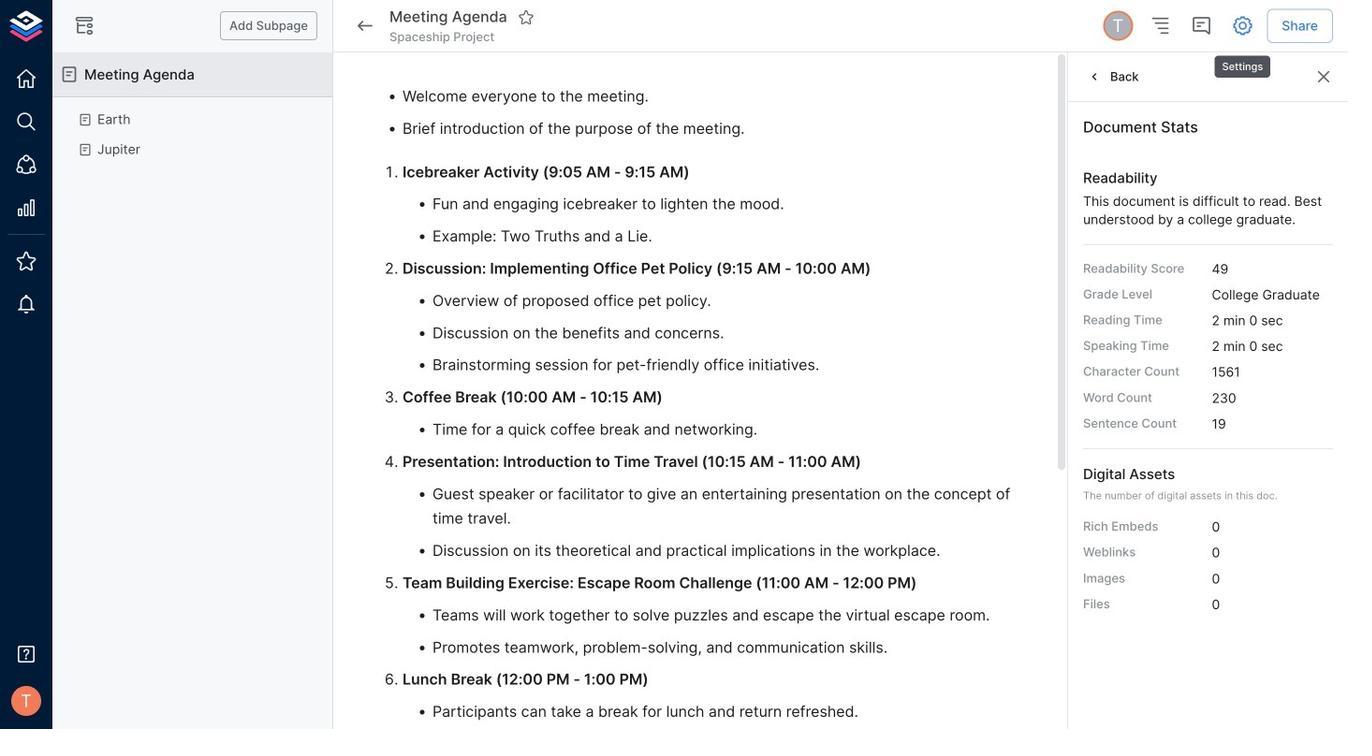 Task type: locate. For each thing, give the bounding box(es) containing it.
tooltip
[[1213, 43, 1273, 79]]

go back image
[[354, 15, 376, 37]]

favorite image
[[518, 9, 534, 26]]

table of contents image
[[1149, 15, 1171, 37]]



Task type: vqa. For each thing, say whether or not it's contained in the screenshot.
SETTINGS 'icon' on the top
yes



Task type: describe. For each thing, give the bounding box(es) containing it.
settings image
[[1231, 15, 1254, 37]]

comments image
[[1190, 15, 1213, 37]]

hide wiki image
[[73, 15, 95, 37]]



